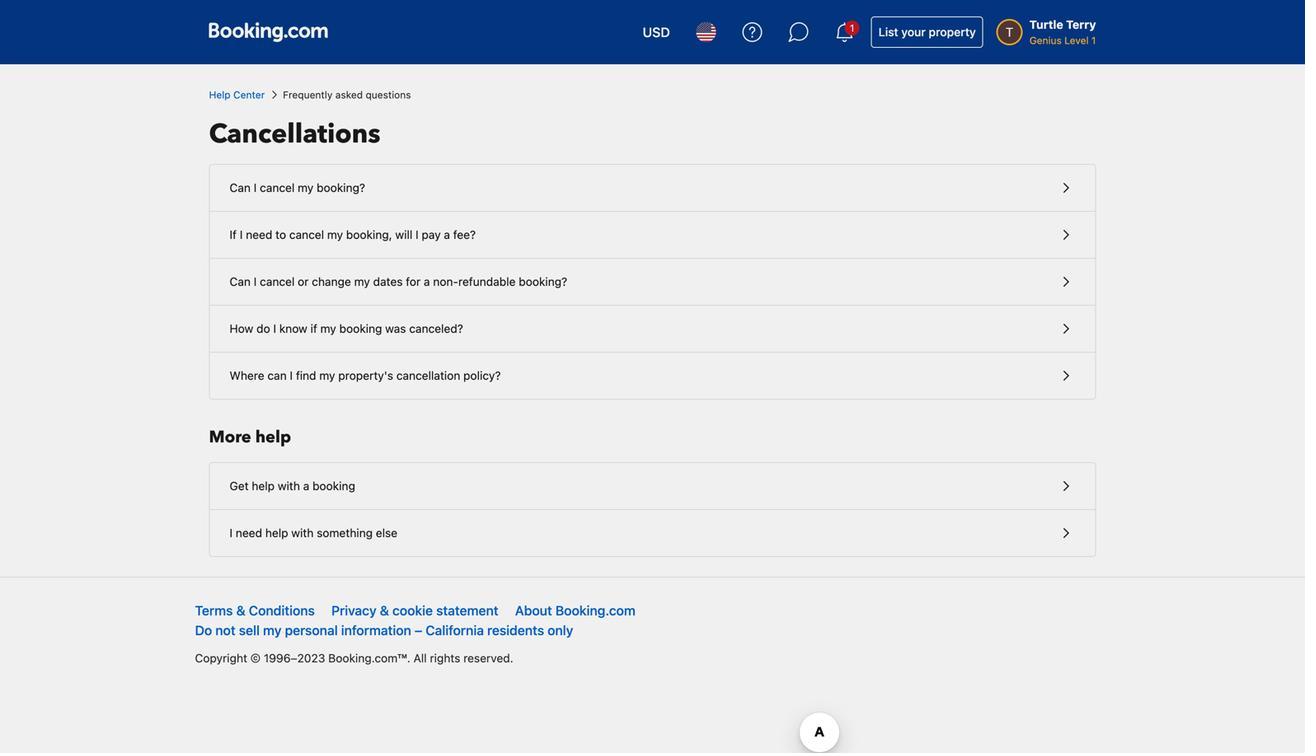 Task type: vqa. For each thing, say whether or not it's contained in the screenshot.
checked
no



Task type: locate. For each thing, give the bounding box(es) containing it.
1 can from the top
[[230, 181, 251, 195]]

cancel
[[260, 181, 295, 195], [289, 228, 324, 242], [260, 275, 295, 289]]

0 horizontal spatial booking?
[[317, 181, 365, 195]]

a up i need help with something else
[[303, 480, 309, 493]]

cancellations
[[209, 116, 381, 152]]

copyright
[[195, 652, 247, 666]]

booking.com
[[556, 603, 636, 619]]

need inside button
[[236, 527, 262, 540]]

1 vertical spatial cancel
[[289, 228, 324, 242]]

0 vertical spatial need
[[246, 228, 272, 242]]

privacy & cookie statement
[[332, 603, 499, 619]]

help right the get
[[252, 480, 275, 493]]

help for get
[[252, 480, 275, 493]]

booking up something
[[313, 480, 355, 493]]

need down the get
[[236, 527, 262, 540]]

1 vertical spatial with
[[291, 527, 314, 540]]

if
[[230, 228, 237, 242]]

do
[[257, 322, 270, 336]]

where can i find my property's cancellation policy?
[[230, 369, 501, 383]]

with right the get
[[278, 480, 300, 493]]

a
[[444, 228, 450, 242], [424, 275, 430, 289], [303, 480, 309, 493]]

2 can from the top
[[230, 275, 251, 289]]

& up the 'do not sell my personal information – california residents only' link
[[380, 603, 389, 619]]

with left something
[[291, 527, 314, 540]]

change
[[312, 275, 351, 289]]

a right pay
[[444, 228, 450, 242]]

get help with a booking
[[230, 480, 355, 493]]

find
[[296, 369, 316, 383]]

1 vertical spatial need
[[236, 527, 262, 540]]

can i cancel or change my dates for a non-refundable booking?
[[230, 275, 567, 289]]

1 vertical spatial help
[[252, 480, 275, 493]]

cookie
[[393, 603, 433, 619]]

i
[[254, 181, 257, 195], [240, 228, 243, 242], [416, 228, 419, 242], [254, 275, 257, 289], [273, 322, 276, 336], [290, 369, 293, 383], [230, 527, 233, 540]]

with
[[278, 480, 300, 493], [291, 527, 314, 540]]

&
[[236, 603, 246, 619], [380, 603, 389, 619]]

need inside button
[[246, 228, 272, 242]]

0 vertical spatial with
[[278, 480, 300, 493]]

about booking.com do not sell my personal information – california residents only
[[195, 603, 636, 639]]

0 vertical spatial booking
[[339, 322, 382, 336]]

more
[[209, 426, 251, 449]]

can i cancel or change my dates for a non-refundable booking? button
[[210, 259, 1096, 306]]

my down cancellations
[[298, 181, 314, 195]]

questions
[[366, 89, 411, 101]]

0 vertical spatial booking?
[[317, 181, 365, 195]]

about
[[515, 603, 552, 619]]

genius
[[1030, 35, 1062, 46]]

0 vertical spatial can
[[230, 181, 251, 195]]

1 horizontal spatial &
[[380, 603, 389, 619]]

can for can i cancel or change my dates for a non-refundable booking?
[[230, 275, 251, 289]]

help inside the get help with a booking button
[[252, 480, 275, 493]]

do not sell my personal information – california residents only link
[[195, 623, 573, 639]]

dialog
[[395, 334, 910, 459]]

2 horizontal spatial a
[[444, 228, 450, 242]]

canceled?
[[409, 322, 463, 336]]

1 vertical spatial booking?
[[519, 275, 567, 289]]

0 horizontal spatial a
[[303, 480, 309, 493]]

level
[[1065, 35, 1089, 46]]

booking?
[[317, 181, 365, 195], [519, 275, 567, 289]]

help
[[255, 426, 291, 449], [252, 480, 275, 493], [265, 527, 288, 540]]

booking
[[339, 322, 382, 336], [313, 480, 355, 493]]

0 vertical spatial help
[[255, 426, 291, 449]]

to
[[276, 228, 286, 242]]

conditions
[[249, 603, 315, 619]]

& up sell on the left bottom
[[236, 603, 246, 619]]

need left the to
[[246, 228, 272, 242]]

cancel for my
[[260, 181, 295, 195]]

1996–2023
[[264, 652, 325, 666]]

turtle
[[1030, 18, 1064, 31]]

i right if
[[240, 228, 243, 242]]

my inside button
[[320, 322, 336, 336]]

booking? up if i need to cancel my booking, will i pay a fee?
[[317, 181, 365, 195]]

can up if
[[230, 181, 251, 195]]

where
[[230, 369, 264, 383]]

0 horizontal spatial &
[[236, 603, 246, 619]]

help center button
[[209, 87, 265, 102]]

booking left was
[[339, 322, 382, 336]]

i right will
[[416, 228, 419, 242]]

0 vertical spatial cancel
[[260, 181, 295, 195]]

1 vertical spatial a
[[424, 275, 430, 289]]

can up how
[[230, 275, 251, 289]]

cancel up the to
[[260, 181, 295, 195]]

something
[[317, 527, 373, 540]]

my for booking
[[320, 322, 336, 336]]

need
[[246, 228, 272, 242], [236, 527, 262, 540]]

2 vertical spatial cancel
[[260, 275, 295, 289]]

i down cancellations
[[254, 181, 257, 195]]

terms
[[195, 603, 233, 619]]

terms & conditions link
[[195, 603, 315, 619]]

0 vertical spatial a
[[444, 228, 450, 242]]

1 horizontal spatial booking?
[[519, 275, 567, 289]]

can
[[268, 369, 287, 383]]

i up do
[[254, 275, 257, 289]]

2 & from the left
[[380, 603, 389, 619]]

1 & from the left
[[236, 603, 246, 619]]

help down get help with a booking
[[265, 527, 288, 540]]

can for can i cancel my booking?
[[230, 181, 251, 195]]

cancellation
[[396, 369, 460, 383]]

2 vertical spatial help
[[265, 527, 288, 540]]

sell
[[239, 623, 260, 639]]

for
[[406, 275, 421, 289]]

my left dates
[[354, 275, 370, 289]]

a right for
[[424, 275, 430, 289]]

my inside about booking.com do not sell my personal information – california residents only
[[263, 623, 282, 639]]

help
[[209, 89, 231, 101]]

1
[[1092, 35, 1096, 46]]

your
[[902, 25, 926, 39]]

i need help with something else
[[230, 527, 398, 540]]

will
[[395, 228, 413, 242]]

booking? right refundable
[[519, 275, 567, 289]]

my
[[298, 181, 314, 195], [327, 228, 343, 242], [354, 275, 370, 289], [320, 322, 336, 336], [319, 369, 335, 383], [263, 623, 282, 639]]

can
[[230, 181, 251, 195], [230, 275, 251, 289]]

turtle terry genius level 1
[[1030, 18, 1096, 46]]

residents
[[487, 623, 544, 639]]

help right more
[[255, 426, 291, 449]]

usd button
[[633, 12, 680, 52]]

about booking.com link
[[515, 603, 636, 619]]

only
[[548, 623, 573, 639]]

cancel left or
[[260, 275, 295, 289]]

1 horizontal spatial a
[[424, 275, 430, 289]]

my left booking,
[[327, 228, 343, 242]]

& for privacy
[[380, 603, 389, 619]]

information
[[341, 623, 411, 639]]

my down conditions
[[263, 623, 282, 639]]

help inside i need help with something else button
[[265, 527, 288, 540]]

booking.com™.
[[328, 652, 411, 666]]

non-
[[433, 275, 458, 289]]

my for booking,
[[327, 228, 343, 242]]

my right if
[[320, 322, 336, 336]]

1 vertical spatial can
[[230, 275, 251, 289]]

help for more
[[255, 426, 291, 449]]

cancel right the to
[[289, 228, 324, 242]]

booking? inside can i cancel my booking? button
[[317, 181, 365, 195]]

was
[[385, 322, 406, 336]]

1 vertical spatial booking
[[313, 480, 355, 493]]



Task type: describe. For each thing, give the bounding box(es) containing it.
& for terms
[[236, 603, 246, 619]]

center
[[233, 89, 265, 101]]

list your property link
[[871, 16, 984, 48]]

property's
[[338, 369, 393, 383]]

list
[[879, 25, 899, 39]]

i right do
[[273, 322, 276, 336]]

i down the get
[[230, 527, 233, 540]]

all
[[414, 652, 427, 666]]

list your property
[[879, 25, 976, 39]]

i need help with something else button
[[210, 510, 1096, 557]]

where can i find my property's cancellation policy? button
[[210, 353, 1096, 399]]

how do i know if my booking was canceled? button
[[210, 306, 1096, 353]]

else
[[376, 527, 398, 540]]

not
[[215, 623, 236, 639]]

booking,
[[346, 228, 392, 242]]

privacy
[[332, 603, 377, 619]]

do
[[195, 623, 212, 639]]

property
[[929, 25, 976, 39]]

can i cancel my booking? button
[[210, 165, 1096, 212]]

frequently
[[283, 89, 333, 101]]

know
[[279, 322, 307, 336]]

my for dates
[[354, 275, 370, 289]]

2 vertical spatial a
[[303, 480, 309, 493]]

terry
[[1066, 18, 1096, 31]]

help center
[[209, 89, 265, 101]]

asked
[[335, 89, 363, 101]]

my right find
[[319, 369, 335, 383]]

–
[[415, 623, 422, 639]]

get help with a booking button
[[210, 463, 1096, 510]]

i right can
[[290, 369, 293, 383]]

statement
[[436, 603, 499, 619]]

how do i know if my booking was canceled?
[[230, 322, 463, 336]]

booking.com online hotel reservations image
[[209, 22, 328, 42]]

terms & conditions
[[195, 603, 315, 619]]

if i need to cancel my booking, will i pay a fee? button
[[210, 212, 1096, 259]]

can i cancel my booking?
[[230, 181, 365, 195]]

booking inside button
[[313, 480, 355, 493]]

frequently asked questions
[[283, 89, 411, 101]]

how
[[230, 322, 253, 336]]

refundable
[[458, 275, 516, 289]]

if i need to cancel my booking, will i pay a fee?
[[230, 228, 476, 242]]

rights
[[430, 652, 460, 666]]

copyright © 1996–2023 booking.com™. all rights reserved.
[[195, 652, 514, 666]]

fee?
[[453, 228, 476, 242]]

policy?
[[464, 369, 501, 383]]

with inside button
[[278, 480, 300, 493]]

©
[[250, 652, 261, 666]]

or
[[298, 275, 309, 289]]

booking? inside can i cancel or change my dates for a non-refundable booking? button
[[519, 275, 567, 289]]

with inside button
[[291, 527, 314, 540]]

my for personal
[[263, 623, 282, 639]]

cancel for or
[[260, 275, 295, 289]]

personal
[[285, 623, 338, 639]]

dates
[[373, 275, 403, 289]]

get
[[230, 480, 249, 493]]

pay
[[422, 228, 441, 242]]

california
[[426, 623, 484, 639]]

reserved.
[[464, 652, 514, 666]]

privacy & cookie statement link
[[332, 603, 499, 619]]

usd
[[643, 24, 670, 40]]

more help
[[209, 426, 291, 449]]

if
[[311, 322, 317, 336]]

booking inside button
[[339, 322, 382, 336]]



